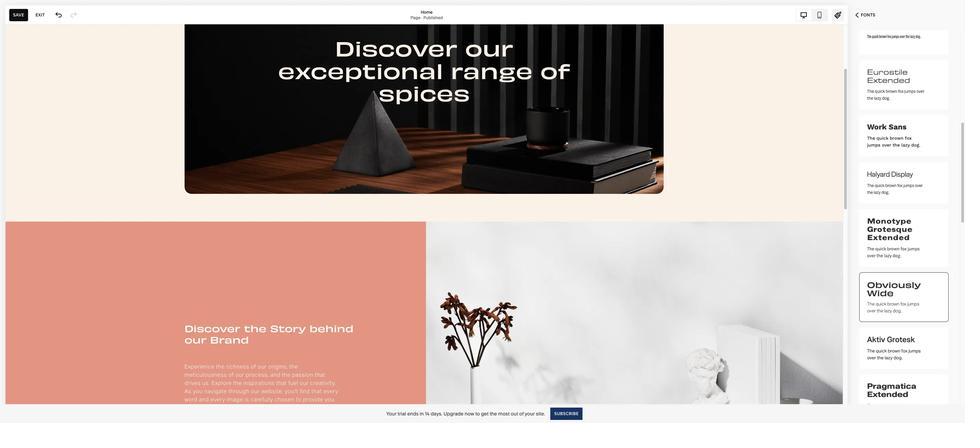 Task type: locate. For each thing, give the bounding box(es) containing it.
quick
[[873, 33, 879, 39], [876, 89, 886, 94], [877, 136, 889, 141], [876, 182, 885, 189], [876, 245, 887, 252], [877, 301, 887, 307], [877, 348, 888, 354], [877, 403, 887, 409]]

the quick brown fox jumps over the lazy dog.
[[868, 33, 922, 39], [868, 136, 921, 148], [868, 348, 922, 361]]

days.
[[431, 411, 443, 417]]

quick down halyard at the top right
[[876, 182, 885, 189]]

jumps inside monotype grotesque extended the quick brown fox jumps over the lazy dog.
[[908, 245, 921, 252]]

the down work
[[868, 136, 876, 141]]

the down halyard at the top right
[[868, 182, 875, 189]]

1 vertical spatial the quick brown fox jumps over the lazy dog.
[[868, 136, 921, 148]]

halyard
[[868, 169, 891, 179]]

published
[[424, 15, 443, 20]]

save
[[13, 12, 24, 17]]

1 the from the top
[[868, 33, 872, 39]]

lazy inside button
[[911, 33, 916, 39]]

lazy inside halyard display the quick brown fox jumps over the lazy dog.
[[875, 189, 881, 195]]

5 the from the top
[[868, 245, 875, 252]]

the
[[868, 33, 872, 39], [868, 89, 875, 94], [868, 136, 876, 141], [868, 182, 875, 189], [868, 245, 875, 252], [868, 301, 876, 307], [868, 348, 876, 354], [868, 403, 875, 409]]

brown inside eurostile extended the quick brown fox jumps over the lazy dog.
[[887, 89, 898, 94]]

brown down the 'grotesque'
[[888, 245, 901, 252]]

jumps inside obviously wide the quick brown fox jumps over the lazy dog.
[[908, 301, 920, 307]]

over inside the pragmatica extended the quick brown fox jumps over the lazy dog.
[[868, 410, 877, 415]]

subscribe button
[[551, 408, 583, 420]]

1 extended from the top
[[868, 75, 911, 86]]

lazy inside eurostile extended the quick brown fox jumps over the lazy dog.
[[875, 96, 882, 101]]

quick down fonts
[[873, 33, 879, 39]]

the inside obviously wide the quick brown fox jumps over the lazy dog.
[[868, 301, 876, 307]]

fox inside the pragmatica extended the quick brown fox jumps over the lazy dog.
[[902, 403, 909, 409]]

brown down display at the top of the page
[[886, 182, 897, 189]]

the inside the pragmatica extended the quick brown fox jumps over the lazy dog.
[[878, 410, 884, 415]]

the quick brown fox jumps over the lazy dog. down fonts
[[868, 33, 922, 39]]

3 the from the top
[[868, 136, 876, 141]]

page
[[411, 15, 421, 20]]

2 extended from the top
[[868, 233, 911, 242]]

2 vertical spatial the quick brown fox jumps over the lazy dog.
[[868, 348, 922, 361]]

the quick brown fox jumps over the lazy dog. down aktiv grotesk
[[868, 348, 922, 361]]

brown down "fonts" button
[[880, 33, 888, 39]]

quick inside monotype grotesque extended the quick brown fox jumps over the lazy dog.
[[876, 245, 887, 252]]

tab list
[[797, 9, 828, 20]]

1 vertical spatial extended
[[868, 233, 911, 242]]

3 the quick brown fox jumps over the lazy dog. from the top
[[868, 348, 922, 361]]

fonts
[[862, 12, 876, 17]]

the quick brown fox jumps over the lazy dog. down sans
[[868, 136, 921, 148]]

fox inside the quick brown fox jumps over the lazy dog. button
[[888, 33, 892, 39]]

extended for eurostile
[[868, 75, 911, 86]]

most
[[499, 411, 510, 417]]

jumps inside the pragmatica extended the quick brown fox jumps over the lazy dog.
[[910, 403, 922, 409]]

fox inside obviously wide the quick brown fox jumps over the lazy dog.
[[901, 301, 907, 307]]

fox
[[888, 33, 892, 39], [899, 89, 904, 94], [906, 136, 912, 141], [898, 182, 903, 189], [901, 245, 907, 252], [901, 301, 907, 307], [902, 348, 908, 354], [902, 403, 909, 409]]

trial
[[398, 411, 406, 417]]

your trial ends in 14 days. upgrade now to get the most out of your site.
[[387, 411, 546, 417]]

brown
[[880, 33, 888, 39], [887, 89, 898, 94], [891, 136, 904, 141], [886, 182, 897, 189], [888, 245, 901, 252], [888, 301, 900, 307], [889, 348, 901, 354], [889, 403, 901, 409]]

the down aktiv
[[868, 348, 876, 354]]

4 the from the top
[[868, 182, 875, 189]]

brown down eurostile
[[887, 89, 898, 94]]

dog. inside the pragmatica extended the quick brown fox jumps over the lazy dog.
[[894, 410, 903, 415]]

2 the from the top
[[868, 89, 875, 94]]

quick down aktiv
[[877, 348, 888, 354]]

3 extended from the top
[[868, 390, 909, 400]]

lazy inside obviously wide the quick brown fox jumps over the lazy dog.
[[885, 308, 893, 314]]

fonts button
[[849, 8, 884, 23]]

the down wide
[[868, 301, 876, 307]]

extended inside eurostile extended the quick brown fox jumps over the lazy dog.
[[868, 75, 911, 86]]

brown down pragmatica
[[889, 403, 901, 409]]

6 the from the top
[[868, 301, 876, 307]]

jumps
[[893, 33, 900, 39], [905, 89, 916, 94], [868, 143, 881, 148], [904, 182, 915, 189], [908, 245, 921, 252], [908, 301, 920, 307], [909, 348, 922, 354], [910, 403, 922, 409]]

the inside monotype grotesque extended the quick brown fox jumps over the lazy dog.
[[877, 252, 884, 259]]

quick inside the pragmatica extended the quick brown fox jumps over the lazy dog.
[[877, 403, 887, 409]]

the down fonts
[[868, 33, 872, 39]]

1 the quick brown fox jumps over the lazy dog. from the top
[[868, 33, 922, 39]]

the quick brown fox jumps over the lazy dog. for sans
[[868, 136, 921, 148]]

the down eurostile
[[868, 89, 875, 94]]

extended
[[868, 75, 911, 86], [868, 233, 911, 242], [868, 390, 909, 400]]

out
[[511, 411, 519, 417]]

brown inside the pragmatica extended the quick brown fox jumps over the lazy dog.
[[889, 403, 901, 409]]

jumps inside halyard display the quick brown fox jumps over the lazy dog.
[[904, 182, 915, 189]]

the inside eurostile extended the quick brown fox jumps over the lazy dog.
[[868, 96, 874, 101]]

quick down work sans
[[877, 136, 889, 141]]

over inside halyard display the quick brown fox jumps over the lazy dog.
[[916, 182, 924, 189]]

eurostile
[[868, 66, 909, 77]]

brown down aktiv grotesk
[[889, 348, 901, 354]]

fox inside monotype grotesque extended the quick brown fox jumps over the lazy dog.
[[901, 245, 907, 252]]

2 vertical spatial extended
[[868, 390, 909, 400]]

grotesk
[[888, 335, 916, 344]]

quick down wide
[[877, 301, 887, 307]]

dog. inside eurostile extended the quick brown fox jumps over the lazy dog.
[[883, 96, 891, 101]]

of
[[520, 411, 524, 417]]

brown inside halyard display the quick brown fox jumps over the lazy dog.
[[886, 182, 897, 189]]

extended inside the pragmatica extended the quick brown fox jumps over the lazy dog.
[[868, 390, 909, 400]]

over inside eurostile extended the quick brown fox jumps over the lazy dog.
[[917, 89, 925, 94]]

to
[[476, 411, 480, 417]]

dog.
[[916, 33, 922, 39], [883, 96, 891, 101], [912, 143, 921, 148], [882, 189, 890, 195], [893, 252, 902, 259], [894, 308, 903, 314], [894, 355, 904, 361], [894, 410, 903, 415]]

the inside the pragmatica extended the quick brown fox jumps over the lazy dog.
[[868, 403, 875, 409]]

the down pragmatica
[[868, 403, 875, 409]]

brown inside button
[[880, 33, 888, 39]]

site.
[[536, 411, 546, 417]]

0 vertical spatial extended
[[868, 75, 911, 86]]

your
[[525, 411, 535, 417]]

jumps inside button
[[893, 33, 900, 39]]

brown down wide
[[888, 301, 900, 307]]

subscribe
[[555, 411, 579, 416]]

brown down sans
[[891, 136, 904, 141]]

the inside halyard display the quick brown fox jumps over the lazy dog.
[[868, 182, 875, 189]]

aktiv
[[868, 335, 886, 344]]

the
[[907, 33, 910, 39], [868, 96, 874, 101], [893, 143, 901, 148], [868, 189, 874, 195], [877, 252, 884, 259], [878, 308, 884, 314], [878, 355, 885, 361], [878, 410, 884, 415], [490, 411, 497, 417]]

8 the from the top
[[868, 403, 875, 409]]

lazy
[[911, 33, 916, 39], [875, 96, 882, 101], [902, 143, 911, 148], [875, 189, 881, 195], [885, 252, 892, 259], [885, 308, 893, 314], [886, 355, 893, 361], [885, 410, 893, 415]]

the quick brown fox jumps over the lazy dog. button
[[860, 13, 949, 55]]

quick down eurostile
[[876, 89, 886, 94]]

eurostile extended the quick brown fox jumps over the lazy dog.
[[868, 66, 925, 101]]

quick inside obviously wide the quick brown fox jumps over the lazy dog.
[[877, 301, 887, 307]]

upgrade
[[444, 411, 464, 417]]

brown inside obviously wide the quick brown fox jumps over the lazy dog.
[[888, 301, 900, 307]]

quick down the 'grotesque'
[[876, 245, 887, 252]]

quick down pragmatica
[[877, 403, 887, 409]]

2 the quick brown fox jumps over the lazy dog. from the top
[[868, 136, 921, 148]]

the down the 'grotesque'
[[868, 245, 875, 252]]

over
[[901, 33, 906, 39], [917, 89, 925, 94], [883, 143, 892, 148], [916, 182, 924, 189], [868, 252, 876, 259], [868, 308, 877, 314], [868, 355, 877, 361], [868, 410, 877, 415]]

obviously wide the quick brown fox jumps over the lazy dog.
[[868, 278, 922, 314]]

0 vertical spatial the quick brown fox jumps over the lazy dog.
[[868, 33, 922, 39]]

the inside halyard display the quick brown fox jumps over the lazy dog.
[[868, 189, 874, 195]]



Task type: vqa. For each thing, say whether or not it's contained in the screenshot.
Gothic for Alternate
no



Task type: describe. For each thing, give the bounding box(es) containing it.
monotype
[[868, 216, 912, 226]]

now
[[465, 411, 475, 417]]

the inside button
[[868, 33, 872, 39]]

the inside button
[[907, 33, 910, 39]]

halyard display the quick brown fox jumps over the lazy dog.
[[868, 169, 924, 195]]

the inside eurostile extended the quick brown fox jumps over the lazy dog.
[[868, 89, 875, 94]]

monotype grotesque extended the quick brown fox jumps over the lazy dog.
[[868, 216, 921, 259]]

brown inside monotype grotesque extended the quick brown fox jumps over the lazy dog.
[[888, 245, 901, 252]]

sans
[[890, 123, 907, 131]]

obviously
[[868, 278, 922, 290]]

home page · published
[[411, 9, 443, 20]]

work
[[868, 123, 887, 131]]

get
[[481, 411, 489, 417]]

lazy inside monotype grotesque extended the quick brown fox jumps over the lazy dog.
[[885, 252, 892, 259]]

pragmatica
[[868, 382, 917, 392]]

jumps inside eurostile extended the quick brown fox jumps over the lazy dog.
[[905, 89, 916, 94]]

save button
[[9, 9, 28, 21]]

in
[[420, 411, 424, 417]]

ends
[[408, 411, 419, 417]]

work sans
[[868, 123, 907, 131]]

pragmatica extended the quick brown fox jumps over the lazy dog.
[[868, 382, 922, 415]]

dog. inside button
[[916, 33, 922, 39]]

the inside monotype grotesque extended the quick brown fox jumps over the lazy dog.
[[868, 245, 875, 252]]

wide
[[868, 287, 894, 299]]

quick inside eurostile extended the quick brown fox jumps over the lazy dog.
[[876, 89, 886, 94]]

your
[[387, 411, 397, 417]]

7 the from the top
[[868, 348, 876, 354]]

·
[[422, 15, 423, 20]]

14
[[425, 411, 430, 417]]

fox inside halyard display the quick brown fox jumps over the lazy dog.
[[898, 182, 903, 189]]

extended for pragmatica
[[868, 390, 909, 400]]

the inside obviously wide the quick brown fox jumps over the lazy dog.
[[878, 308, 884, 314]]

aktiv grotesk
[[868, 335, 916, 344]]

lazy inside the pragmatica extended the quick brown fox jumps over the lazy dog.
[[885, 410, 893, 415]]

grotesque
[[868, 225, 913, 234]]

over inside obviously wide the quick brown fox jumps over the lazy dog.
[[868, 308, 877, 314]]

display
[[892, 169, 914, 179]]

dog. inside monotype grotesque extended the quick brown fox jumps over the lazy dog.
[[893, 252, 902, 259]]

over inside monotype grotesque extended the quick brown fox jumps over the lazy dog.
[[868, 252, 876, 259]]

fox inside eurostile extended the quick brown fox jumps over the lazy dog.
[[899, 89, 904, 94]]

exit button
[[32, 9, 49, 21]]

quick inside button
[[873, 33, 879, 39]]

quick inside halyard display the quick brown fox jumps over the lazy dog.
[[876, 182, 885, 189]]

exit
[[36, 12, 45, 17]]

home
[[421, 9, 433, 15]]

the quick brown fox jumps over the lazy dog. inside button
[[868, 33, 922, 39]]

over inside button
[[901, 33, 906, 39]]

dog. inside halyard display the quick brown fox jumps over the lazy dog.
[[882, 189, 890, 195]]

extended inside monotype grotesque extended the quick brown fox jumps over the lazy dog.
[[868, 233, 911, 242]]

dog. inside obviously wide the quick brown fox jumps over the lazy dog.
[[894, 308, 903, 314]]

the quick brown fox jumps over the lazy dog. for grotesk
[[868, 348, 922, 361]]



